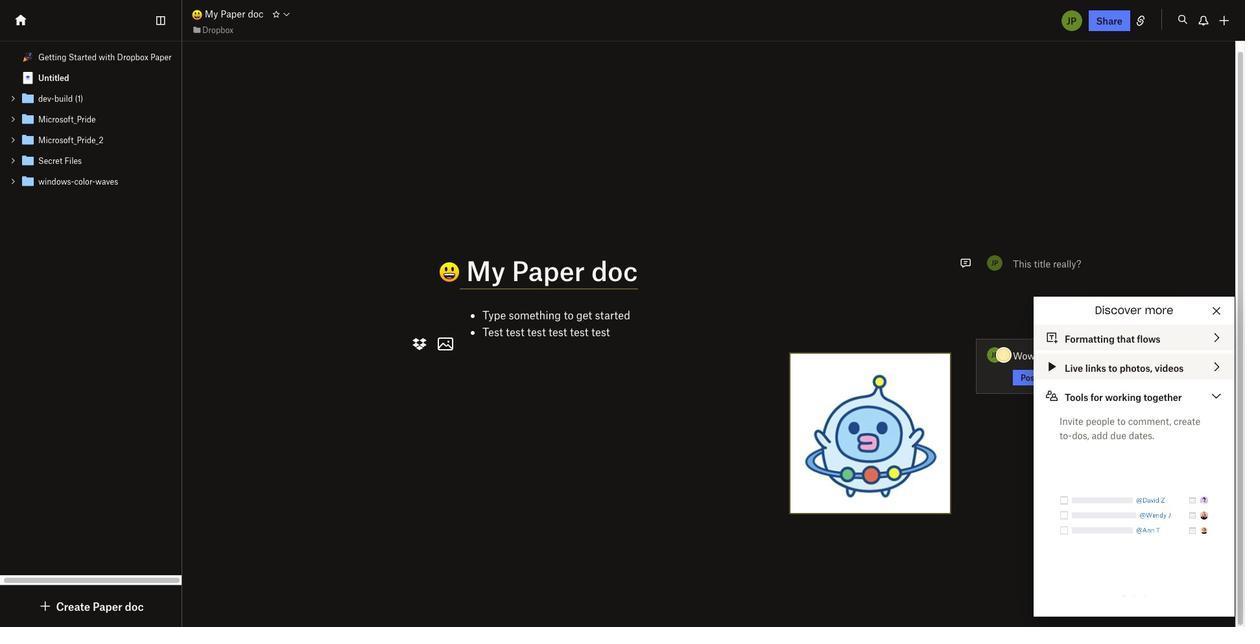 Task type: vqa. For each thing, say whether or not it's contained in the screenshot.
Microsoft_Pride_2
yes



Task type: describe. For each thing, give the bounding box(es) containing it.
that
[[1117, 333, 1135, 345]]

cancel
[[1053, 372, 1080, 383]]

wawatachi's
[[1069, 350, 1121, 362]]

windows-
[[38, 176, 74, 187]]

started
[[69, 52, 97, 62]]

links
[[1086, 363, 1107, 374]]

for
[[1091, 392, 1103, 403]]

this
[[1013, 258, 1032, 270]]

windows-color-waves
[[38, 176, 118, 187]]

expand folder image
[[8, 136, 18, 145]]

with
[[99, 52, 115, 62]]

create
[[1174, 416, 1201, 427]]

live
[[1065, 363, 1083, 374]]

untitled link
[[0, 67, 181, 88]]

doc inside popup button
[[125, 601, 144, 614]]

started
[[595, 309, 630, 322]]

template content image for dev-build (1)
[[20, 91, 36, 106]]

due
[[1111, 430, 1127, 442]]

share
[[1097, 15, 1123, 26]]

type
[[483, 309, 506, 322]]

share button
[[1089, 10, 1131, 31]]

formatting that flows
[[1065, 333, 1161, 345]]

add
[[1092, 430, 1108, 442]]

0 vertical spatial my
[[205, 8, 218, 20]]

dev-build (1)
[[38, 93, 83, 104]]

1 horizontal spatial dropbox
[[202, 25, 234, 35]]

template content image for microsoft_pride_2
[[20, 132, 36, 148]]

dates.
[[1129, 430, 1155, 442]]

paper inside popup button
[[93, 601, 122, 614]]

expand folder image for dev-build (1)
[[8, 94, 18, 103]]

1 horizontal spatial 1
[[1003, 351, 1006, 360]]

together
[[1144, 392, 1182, 403]]

formatting that flows button
[[1034, 325, 1235, 351]]

to for comment,
[[1117, 416, 1126, 427]]

create
[[56, 601, 90, 614]]

expand folder image for windows-color-waves
[[8, 177, 18, 186]]

get
[[577, 309, 592, 322]]

to-
[[1060, 430, 1072, 442]]

invite
[[1060, 416, 1084, 427]]

comment,
[[1128, 416, 1172, 427]]

dev-
[[38, 93, 54, 104]]

1 second ago
[[1119, 601, 1174, 613]]

windows-color-waves link
[[0, 171, 181, 192]]

waves
[[95, 176, 118, 187]]

hat
[[1124, 350, 1138, 362]]

getting
[[38, 52, 66, 62]]

tools for working together
[[1065, 392, 1182, 403]]

getting started with dropbox paper
[[38, 52, 172, 62]]

microsoft_pride
[[38, 114, 96, 125]]

template content image for secret files
[[20, 153, 36, 169]]

tools for working together link
[[1034, 383, 1235, 409]]

jp inside "button"
[[1067, 15, 1077, 26]]

color-
[[74, 176, 95, 187]]

photos,
[[1120, 363, 1153, 374]]

create paper doc
[[56, 601, 144, 614]]

heading containing my paper doc
[[411, 254, 950, 290]]

add dropbox files image
[[409, 334, 430, 355]]

dig image
[[38, 599, 53, 615]]

dropbox inside / contents list
[[117, 52, 148, 62]]

annotation 1 element
[[872, 372, 891, 391]]

really?
[[1053, 258, 1082, 270]]

4 test from the left
[[570, 326, 589, 339]]

1 vertical spatial jp
[[991, 259, 999, 267]]

paper up dropbox link
[[221, 8, 245, 20]]

expand folder image for microsoft_pride
[[8, 115, 18, 124]]

files
[[65, 156, 82, 166]]

jp button
[[1060, 9, 1084, 32]]

microsoft_pride_2
[[38, 135, 104, 145]]

ago
[[1158, 601, 1174, 613]]

Comment Entry text field
[[1013, 350, 1203, 363]]

untitled
[[38, 73, 69, 83]]



Task type: locate. For each thing, give the bounding box(es) containing it.
formatting
[[1065, 333, 1115, 345]]

1 horizontal spatial my
[[466, 254, 505, 287]]

expand folder image inside secret files link
[[8, 156, 18, 165]]

jp left this
[[991, 259, 999, 267]]

0 horizontal spatial my paper doc
[[202, 8, 264, 20]]

this title really?
[[1013, 258, 1082, 270]]

3 template content image from the top
[[20, 174, 36, 189]]

1 horizontal spatial my paper doc
[[460, 254, 638, 287]]

remove annotation image
[[1164, 366, 1184, 386]]

secret files link
[[0, 150, 181, 171]]

to left get
[[564, 309, 574, 322]]

paper right with
[[151, 52, 172, 62]]

to for photos,
[[1109, 363, 1118, 374]]

jp inside 'jp 1'
[[991, 351, 999, 359]]

1 vertical spatial template content image
[[20, 112, 36, 127]]

1 inside 'element'
[[880, 377, 883, 386]]

3 test from the left
[[549, 326, 567, 339]]

wow look at wawatachi's hat
[[1013, 350, 1138, 362]]

microsoft_pride link
[[0, 109, 181, 130]]

1 horizontal spatial doc
[[248, 8, 264, 20]]

to inside type something to get started test test test test test test
[[564, 309, 574, 322]]

party popper image
[[23, 52, 33, 62]]

dropbox down my paper doc link
[[202, 25, 234, 35]]

0 vertical spatial 1
[[1003, 351, 1006, 360]]

title
[[1034, 258, 1051, 270]]

create paper doc button
[[38, 599, 144, 615]]

2 horizontal spatial 1
[[1119, 601, 1123, 613]]

tools for working together button
[[1034, 383, 1235, 409]]

cancel button
[[1053, 371, 1080, 384]]

jp left wow
[[991, 351, 999, 359]]

paper up something
[[512, 254, 585, 287]]

live links to photos, videos button
[[1034, 354, 1235, 380]]

2 horizontal spatial doc
[[592, 254, 638, 287]]

type something to get started test test test test test test
[[483, 309, 630, 339]]

(1)
[[75, 93, 83, 104]]

template content image inside microsoft_pride link
[[20, 112, 36, 127]]

2 vertical spatial jp
[[991, 351, 999, 359]]

to up due
[[1117, 416, 1126, 427]]

3 template content image from the top
[[20, 153, 36, 169]]

something
[[509, 309, 561, 322]]

3 expand folder image from the top
[[8, 156, 18, 165]]

doc right grinning face with big eyes icon
[[248, 8, 264, 20]]

template content image inside windows-color-waves link
[[20, 174, 36, 189]]

template content image left microsoft_pride
[[20, 112, 36, 127]]

videos
[[1155, 363, 1184, 374]]

to inside popup button
[[1109, 363, 1118, 374]]

paper right create
[[93, 601, 122, 614]]

jp
[[1067, 15, 1077, 26], [991, 259, 999, 267], [991, 351, 999, 359]]

1 for annotation 1 'element'
[[880, 377, 883, 386]]

expand folder image inside microsoft_pride link
[[8, 115, 18, 124]]

1 vertical spatial doc
[[592, 254, 638, 287]]

working
[[1105, 392, 1142, 403]]

to
[[564, 309, 574, 322], [1109, 363, 1118, 374], [1117, 416, 1126, 427]]

people
[[1086, 416, 1115, 427]]

invite people to comment, create to-dos, add due dates.
[[1060, 416, 1201, 442]]

tools
[[1065, 392, 1089, 403]]

2 expand folder image from the top
[[8, 115, 18, 124]]

0 horizontal spatial my
[[205, 8, 218, 20]]

1 vertical spatial dropbox
[[117, 52, 148, 62]]

my up "type" on the left
[[466, 254, 505, 287]]

template content image right expand folder icon
[[20, 132, 36, 148]]

user-uploaded image: wawatchi2.jpg image
[[791, 354, 950, 514]]

template content image
[[20, 91, 36, 106], [20, 112, 36, 127], [20, 153, 36, 169]]

template content image left secret
[[20, 153, 36, 169]]

to for get
[[564, 309, 574, 322]]

1 vertical spatial my
[[466, 254, 505, 287]]

second
[[1125, 601, 1156, 613]]

my paper doc up dropbox link
[[202, 8, 264, 20]]

heading
[[411, 254, 950, 290]]

paper inside / contents list
[[151, 52, 172, 62]]

template content image inside dev-build (1) link
[[20, 91, 36, 106]]

1 vertical spatial template content image
[[20, 132, 36, 148]]

paper
[[221, 8, 245, 20], [151, 52, 172, 62], [512, 254, 585, 287], [93, 601, 122, 614]]

my paper doc
[[202, 8, 264, 20], [460, 254, 638, 287]]

5 test from the left
[[592, 326, 610, 339]]

2 vertical spatial to
[[1117, 416, 1126, 427]]

build
[[54, 93, 73, 104]]

live links to photos, videos link
[[1034, 354, 1235, 380]]

1 test from the left
[[506, 326, 525, 339]]

getting started with dropbox paper link
[[0, 47, 181, 67]]

wow
[[1013, 350, 1035, 362]]

formatting that flows link
[[1034, 325, 1235, 351]]

live links to photos, videos
[[1065, 363, 1184, 374]]

template content image for windows-color-waves
[[20, 174, 36, 189]]

template content image down party popper icon
[[20, 70, 36, 86]]

0 horizontal spatial 1
[[880, 377, 883, 386]]

test
[[483, 326, 503, 339]]

1 vertical spatial my paper doc
[[460, 254, 638, 287]]

template content image inside secret files link
[[20, 153, 36, 169]]

template content image inside the untitled link
[[20, 70, 36, 86]]

dropbox right with
[[117, 52, 148, 62]]

template content image inside microsoft_pride_2 link
[[20, 132, 36, 148]]

/ contents list
[[0, 47, 181, 192]]

doc
[[248, 8, 264, 20], [592, 254, 638, 287], [125, 601, 144, 614]]

0 vertical spatial jp
[[1067, 15, 1077, 26]]

doc up started
[[592, 254, 638, 287]]

dos,
[[1072, 430, 1090, 442]]

expand folder image for secret files
[[8, 156, 18, 165]]

1 second ago button
[[1077, 597, 1177, 618]]

template content image left dev-
[[20, 91, 36, 106]]

at
[[1058, 350, 1066, 362]]

0 vertical spatial to
[[564, 309, 574, 322]]

my paper doc inside my paper doc link
[[202, 8, 264, 20]]

more
[[1145, 306, 1174, 316]]

jp left share popup button
[[1067, 15, 1077, 26]]

1 vertical spatial to
[[1109, 363, 1118, 374]]

0 vertical spatial template content image
[[20, 91, 36, 106]]

2 vertical spatial template content image
[[20, 153, 36, 169]]

grinning face with big eyes image
[[192, 10, 202, 20]]

my paper doc up something
[[460, 254, 638, 287]]

secret files
[[38, 156, 82, 166]]

dev-build (1) link
[[0, 88, 181, 109]]

my paper doc link
[[192, 7, 264, 21]]

1 expand folder image from the top
[[8, 94, 18, 103]]

0 vertical spatial my paper doc
[[202, 8, 264, 20]]

dropbox link
[[192, 23, 234, 36]]

template content image
[[20, 70, 36, 86], [20, 132, 36, 148], [20, 174, 36, 189]]

0 vertical spatial dropbox
[[202, 25, 234, 35]]

1 for 1 second ago
[[1119, 601, 1123, 613]]

microsoft_pride_2 link
[[0, 130, 181, 150]]

to right links
[[1109, 363, 1118, 374]]

expand folder image inside dev-build (1) link
[[8, 94, 18, 103]]

expand folder image
[[8, 94, 18, 103], [8, 115, 18, 124], [8, 156, 18, 165], [8, 177, 18, 186]]

2 test from the left
[[527, 326, 546, 339]]

my right grinning face with big eyes icon
[[205, 8, 218, 20]]

0 horizontal spatial dropbox
[[117, 52, 148, 62]]

1
[[1003, 351, 1006, 360], [880, 377, 883, 386], [1119, 601, 1123, 613]]

4 expand folder image from the top
[[8, 177, 18, 186]]

to inside the 'invite people to comment, create to-dos, add due dates.'
[[1117, 416, 1126, 427]]

0 horizontal spatial doc
[[125, 601, 144, 614]]

😃
[[411, 256, 437, 289]]

jp 1
[[991, 351, 1006, 360]]

2 vertical spatial 1
[[1119, 601, 1123, 613]]

discover more
[[1095, 306, 1174, 316]]

2 template content image from the top
[[20, 132, 36, 148]]

2 vertical spatial doc
[[125, 601, 144, 614]]

my
[[205, 8, 218, 20], [466, 254, 505, 287]]

1 vertical spatial 1
[[880, 377, 883, 386]]

2 vertical spatial template content image
[[20, 174, 36, 189]]

template content image for microsoft_pride
[[20, 112, 36, 127]]

1 template content image from the top
[[20, 70, 36, 86]]

look
[[1038, 350, 1056, 362]]

0 vertical spatial doc
[[248, 8, 264, 20]]

test
[[506, 326, 525, 339], [527, 326, 546, 339], [549, 326, 567, 339], [570, 326, 589, 339], [592, 326, 610, 339]]

doc right create
[[125, 601, 144, 614]]

template content image left windows-
[[20, 174, 36, 189]]

1 template content image from the top
[[20, 91, 36, 106]]

discover
[[1095, 306, 1142, 316]]

1 inside button
[[1119, 601, 1123, 613]]

0 vertical spatial template content image
[[20, 70, 36, 86]]

2 template content image from the top
[[20, 112, 36, 127]]

dropbox
[[202, 25, 234, 35], [117, 52, 148, 62]]

flows
[[1137, 333, 1161, 345]]

secret
[[38, 156, 62, 166]]



